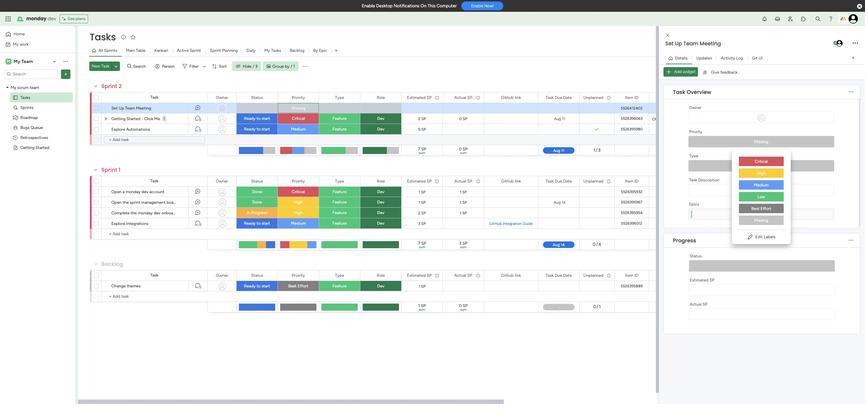 Task type: describe. For each thing, give the bounding box(es) containing it.
high for feature
[[294, 200, 303, 205]]

3 type field from the top
[[334, 273, 346, 279]]

id for third item id field
[[635, 273, 639, 278]]

2 item id field from the top
[[624, 178, 641, 185]]

1 vertical spatial + add task text field
[[104, 293, 205, 301]]

group
[[273, 64, 284, 69]]

change
[[111, 284, 126, 289]]

2 vertical spatial high
[[294, 211, 303, 216]]

0 vertical spatial progress
[[252, 211, 268, 216]]

4 ready to start from the top
[[244, 284, 270, 289]]

description
[[699, 178, 720, 183]]

0 horizontal spatial maria williams image
[[836, 40, 844, 47]]

workspace selection element
[[6, 58, 34, 65]]

1 horizontal spatial progress
[[674, 237, 697, 244]]

4 to from the top
[[257, 284, 261, 289]]

1 vertical spatial missing
[[755, 140, 769, 145]]

4 ready from the top
[[244, 284, 256, 289]]

getting for getting started - click me
[[111, 116, 126, 122]]

new task
[[92, 64, 109, 69]]

2 github link from the top
[[502, 179, 522, 184]]

low option
[[740, 192, 785, 202]]

1 0 sp sum from the top
[[459, 147, 468, 155]]

missing option
[[740, 216, 785, 225]]

estimated sp for first estimated sp field from the top
[[407, 95, 432, 100]]

status field for 2
[[250, 95, 265, 101]]

more dots image for progress
[[850, 238, 854, 243]]

started for getting started - click me
[[127, 116, 141, 122]]

tasks inside button
[[271, 48, 281, 53]]

1 to from the top
[[257, 116, 261, 121]]

group by / 1
[[273, 64, 295, 69]]

list box containing critical
[[733, 152, 792, 230]]

daily
[[247, 48, 256, 53]]

0 horizontal spatial best effort
[[289, 284, 309, 289]]

sprint planning button
[[206, 46, 242, 55]]

themes
[[127, 284, 141, 289]]

enable desktop notifications on this computer
[[362, 3, 457, 9]]

sprint for sprint 1
[[101, 166, 117, 174]]

planning
[[222, 48, 238, 53]]

14
[[562, 200, 566, 205]]

task due date for third task due date field from the bottom
[[546, 95, 572, 100]]

sort
[[219, 64, 227, 69]]

hide / 3
[[243, 64, 258, 69]]

active sprint button
[[173, 46, 206, 55]]

apps image
[[801, 16, 807, 22]]

explore for explore integrations
[[111, 221, 125, 227]]

change themes
[[111, 284, 141, 289]]

0 sp
[[460, 117, 468, 121]]

integrations
[[126, 221, 149, 227]]

edit labels button
[[737, 233, 787, 242]]

2 vertical spatial critical
[[292, 190, 305, 195]]

1 inside the sprint 1 field
[[119, 166, 121, 174]]

3 owner field from the top
[[215, 273, 230, 279]]

my tasks button
[[260, 46, 286, 55]]

log
[[737, 56, 744, 61]]

2 link from the top
[[515, 179, 522, 184]]

3 to from the top
[[257, 221, 261, 226]]

medium inside option
[[755, 183, 770, 188]]

click
[[144, 116, 153, 122]]

work
[[20, 42, 29, 47]]

actual for second 'actual sp' 'field' from the top of the page
[[455, 179, 467, 184]]

1 role from the top
[[377, 95, 385, 100]]

started for getting started
[[36, 145, 49, 150]]

a
[[123, 190, 125, 195]]

sprint planning
[[210, 48, 238, 53]]

task description
[[690, 178, 720, 183]]

1 horizontal spatial add view image
[[853, 56, 855, 60]]

item id for third item id field from the bottom
[[626, 95, 639, 100]]

2 ready to start from the top
[[244, 127, 270, 132]]

git ui button
[[748, 54, 768, 63]]

main table button
[[122, 46, 150, 55]]

github link for backlog
[[502, 273, 522, 278]]

activity log
[[722, 56, 744, 61]]

dev for complete
[[154, 211, 161, 216]]

details
[[676, 56, 688, 61]]

give feedback button
[[701, 68, 741, 77]]

sprint for sprint 2
[[101, 83, 117, 90]]

of
[[686, 117, 690, 122]]

add
[[675, 69, 682, 74]]

3 start from the top
[[262, 221, 270, 226]]

aug for aug 11
[[555, 117, 562, 121]]

board
[[167, 200, 178, 205]]

labels
[[765, 235, 776, 240]]

5526412402
[[621, 106, 643, 111]]

status field for 1
[[250, 178, 265, 185]]

set up team meeting inside field
[[666, 40, 722, 47]]

all sprints button
[[89, 46, 122, 55]]

complete the monday dev onboarding flow
[[111, 211, 192, 216]]

2 type field from the top
[[334, 178, 346, 185]]

best effort inside option
[[752, 206, 772, 211]]

best effort option
[[740, 204, 785, 214]]

my tasks
[[265, 48, 281, 53]]

2 done from the top
[[252, 200, 262, 205]]

4 dev from the top
[[378, 200, 385, 205]]

column information image for 1st 'unplanned' field from the bottom
[[607, 274, 612, 278]]

0 vertical spatial -
[[142, 116, 143, 122]]

2 estimated sp field from the top
[[406, 178, 434, 185]]

1 vertical spatial set up team meeting
[[111, 106, 151, 111]]

edit
[[756, 235, 764, 240]]

0 horizontal spatial meeting
[[136, 106, 151, 111]]

1 horizontal spatial options image
[[854, 39, 859, 47]]

1 button for explore automations
[[188, 124, 208, 135]]

1 sp sum
[[419, 304, 426, 312]]

3 dev from the top
[[378, 190, 385, 195]]

public board image for tasks
[[13, 95, 18, 100]]

11
[[563, 117, 566, 121]]

github link field for sprint 2
[[500, 95, 523, 101]]

see plans button
[[60, 14, 88, 23]]

list box containing my scrum team
[[0, 81, 75, 232]]

monday for complete
[[138, 211, 153, 216]]

task overview
[[674, 88, 712, 96]]

updates button
[[693, 54, 717, 63]]

0 vertical spatial + add task text field
[[104, 137, 205, 144]]

give feedback
[[712, 70, 738, 75]]

priority for third the priority field
[[292, 273, 305, 278]]

effort inside option
[[761, 206, 772, 211]]

3 unplanned from the top
[[584, 273, 604, 278]]

high for critical
[[758, 171, 767, 176]]

sp inside 1 sp sum
[[421, 304, 426, 309]]

1 vertical spatial 2
[[419, 117, 421, 121]]

2 feature from the top
[[333, 127, 347, 132]]

date for 3rd task due date field
[[564, 273, 572, 278]]

1 estimated sp field from the top
[[406, 95, 434, 101]]

3 ready to start from the top
[[244, 221, 270, 226]]

dapulse addbtn image
[[834, 41, 838, 45]]

2 vertical spatial medium
[[291, 221, 306, 226]]

daily button
[[242, 46, 260, 55]]

enable for enable now!
[[472, 4, 484, 8]]

5 dev from the top
[[378, 211, 385, 216]]

close image
[[667, 33, 670, 38]]

public board image for getting started
[[13, 145, 18, 151]]

0 vertical spatial add view image
[[335, 49, 338, 53]]

my scrum team
[[11, 85, 39, 90]]

workspace options image
[[63, 58, 69, 64]]

details button
[[667, 54, 693, 63]]

1 feature from the top
[[333, 116, 347, 121]]

set inside field
[[666, 40, 674, 47]]

my for my work
[[13, 42, 19, 47]]

3 feature from the top
[[333, 190, 347, 195]]

team inside workspace selection element
[[21, 59, 33, 64]]

1 button for explore integrations
[[188, 219, 208, 229]]

menu image
[[302, 63, 308, 69]]

0 vertical spatial monday
[[26, 15, 46, 22]]

1 unplanned field from the top
[[583, 95, 606, 101]]

2 github link field from the top
[[500, 178, 523, 185]]

0 horizontal spatial options image
[[63, 71, 69, 77]]

new
[[92, 64, 100, 69]]

my team
[[14, 59, 33, 64]]

2 0 sp sum from the top
[[459, 304, 468, 312]]

integration
[[503, 222, 522, 226]]

1 done from the top
[[252, 190, 262, 195]]

notifications image
[[762, 16, 768, 22]]

sprints inside button
[[104, 48, 117, 53]]

dev for open
[[142, 190, 148, 195]]

3 priority field from the top
[[291, 273, 307, 279]]

the for open
[[123, 200, 129, 205]]

2 unplanned field from the top
[[583, 178, 606, 185]]

2 actual sp field from the top
[[453, 178, 474, 185]]

github for backlog
[[502, 273, 514, 278]]

3 status field from the top
[[250, 273, 265, 279]]

activity log button
[[717, 54, 748, 63]]

team
[[30, 85, 39, 90]]

my for my tasks
[[265, 48, 270, 53]]

2 unplanned from the top
[[584, 179, 604, 184]]

3 task due date field from the top
[[545, 273, 574, 279]]

monday dev
[[26, 15, 56, 22]]

active sprint
[[177, 48, 201, 53]]

1 button for getting started - click me
[[188, 114, 208, 124]]

column information image for third 'actual sp' 'field' from the bottom of the page
[[476, 95, 481, 100]]

1 dev from the top
[[378, 116, 385, 121]]

5526396063
[[621, 116, 643, 121]]

2 vertical spatial 2
[[419, 211, 421, 215]]

check the updates of this item
[[653, 117, 706, 122]]

home
[[14, 32, 25, 37]]

2 inside field
[[119, 83, 122, 90]]

dapulse drag handle 3 image
[[668, 90, 670, 94]]

2 start from the top
[[262, 127, 270, 132]]

0 horizontal spatial best
[[289, 284, 297, 289]]

git ui
[[753, 56, 763, 61]]

github link for sprint 2
[[502, 95, 522, 100]]

getting started
[[20, 145, 49, 150]]

1 ready to start from the top
[[244, 116, 270, 121]]

search everything image
[[816, 16, 822, 22]]

item for 2nd item id field from the top
[[626, 179, 634, 184]]

/ for 1 / 3
[[596, 148, 598, 153]]

actual for 3rd 'actual sp' 'field' from the top
[[455, 273, 467, 278]]

roadmap
[[20, 115, 38, 120]]

backlog for backlog field
[[101, 261, 123, 268]]

3 role from the top
[[377, 273, 385, 278]]

backlog button
[[286, 46, 309, 55]]

critical for low
[[756, 159, 769, 164]]

person
[[162, 64, 175, 69]]

in
[[247, 211, 250, 216]]

owner for first "owner" field from the top
[[216, 95, 228, 100]]

meeting inside field
[[700, 40, 722, 47]]

3 actual sp field from the top
[[453, 273, 474, 279]]

guide
[[523, 222, 533, 226]]

help image
[[829, 16, 835, 22]]

item id for 2nd item id field from the top
[[626, 179, 639, 184]]

see plans
[[68, 16, 86, 21]]

notifications
[[394, 3, 420, 9]]

7 dev from the top
[[378, 284, 385, 289]]

overview
[[687, 88, 712, 96]]

estimated sp for 2nd estimated sp field from the top of the page
[[407, 179, 432, 184]]

0 horizontal spatial up
[[119, 106, 124, 111]]

v2 search image
[[127, 63, 132, 70]]

2 role from the top
[[377, 179, 385, 184]]

aug 14
[[554, 200, 566, 205]]

item for third item id field from the bottom
[[626, 95, 634, 100]]

due for 3rd task due date field
[[555, 273, 563, 278]]

desktop
[[376, 3, 393, 9]]

show board description image
[[120, 34, 127, 40]]

check
[[653, 117, 664, 122]]

dapulse drag 2 image
[[660, 209, 662, 215]]

link for backlog
[[515, 273, 522, 278]]

my for my scrum team
[[11, 85, 16, 90]]

6 feature from the top
[[333, 221, 347, 226]]

1 2 sp from the top
[[419, 117, 426, 121]]

kanban
[[155, 48, 168, 53]]

/ for 0 / 1
[[597, 305, 599, 310]]

estimated for third estimated sp field from the top
[[407, 273, 426, 278]]

home button
[[4, 29, 63, 39]]

account
[[150, 190, 165, 195]]

explore automations
[[111, 127, 150, 132]]

github integration guide
[[490, 222, 533, 226]]

github integration guide link
[[489, 222, 535, 226]]

/ for 0 / 4
[[597, 242, 598, 248]]

arrow down image
[[201, 63, 208, 70]]

add widget button
[[664, 67, 699, 77]]

id for 2nd item id field from the top
[[635, 179, 639, 184]]

1 priority field from the top
[[291, 95, 307, 101]]



Task type: locate. For each thing, give the bounding box(es) containing it.
due
[[555, 95, 563, 100], [555, 179, 563, 184], [555, 273, 563, 278]]

1 vertical spatial aug
[[554, 200, 561, 205]]

public board image left getting started
[[13, 145, 18, 151]]

5526395980
[[621, 127, 643, 132]]

backlog up menu image
[[290, 48, 305, 53]]

Set Up Team Meeting field
[[664, 40, 833, 47]]

1 task due date field from the top
[[545, 95, 574, 101]]

2 vertical spatial github
[[502, 273, 514, 278]]

1 vertical spatial date
[[564, 179, 572, 184]]

dev left see
[[48, 15, 56, 22]]

my for my team
[[14, 59, 20, 64]]

2 horizontal spatial the
[[665, 117, 670, 122]]

2 more dots image from the top
[[850, 238, 854, 243]]

open for open the sprint management board
[[111, 200, 122, 205]]

4 feature from the top
[[333, 200, 347, 205]]

getting up explore automations
[[111, 116, 126, 122]]

1 type field from the top
[[334, 95, 346, 101]]

1 github link field from the top
[[500, 95, 523, 101]]

0 vertical spatial item id
[[626, 95, 639, 100]]

priority for 1st the priority field from the top
[[292, 95, 305, 100]]

0 vertical spatial maria williams image
[[849, 14, 859, 24]]

github link field for backlog
[[500, 273, 523, 279]]

the for complete
[[131, 211, 137, 216]]

backlog inside button
[[290, 48, 305, 53]]

Priority field
[[291, 95, 307, 101], [291, 178, 307, 185], [291, 273, 307, 279]]

0 vertical spatial estimated sp field
[[406, 95, 434, 101]]

id up the 5526395889
[[635, 273, 639, 278]]

1 date from the top
[[564, 95, 572, 100]]

1 horizontal spatial the
[[131, 211, 137, 216]]

my right caret down image
[[11, 85, 16, 90]]

estimated
[[407, 95, 426, 100], [407, 179, 426, 184], [407, 273, 426, 278], [690, 278, 709, 283]]

Search in workspace field
[[12, 71, 49, 78]]

link for sprint 2
[[515, 95, 522, 100]]

github link
[[502, 95, 522, 100], [502, 179, 522, 184], [502, 273, 522, 278]]

sprint for sprint planning
[[210, 48, 221, 53]]

item id up the 5526395889
[[626, 273, 639, 278]]

my inside list box
[[11, 85, 16, 90]]

1 horizontal spatial backlog
[[290, 48, 305, 53]]

explore
[[111, 127, 125, 132], [111, 221, 125, 227]]

dev up "open the sprint management board"
[[142, 190, 148, 195]]

1 vertical spatial public board image
[[13, 145, 18, 151]]

1 vertical spatial tasks
[[271, 48, 281, 53]]

0 / 4
[[593, 242, 602, 248]]

sum inside 3 sp sum
[[460, 245, 467, 250]]

due for second task due date field from the bottom of the page
[[555, 179, 563, 184]]

started inside list box
[[36, 145, 49, 150]]

sprint 1
[[101, 166, 121, 174]]

critical
[[292, 116, 305, 121], [756, 159, 769, 164], [292, 190, 305, 195]]

the right check
[[665, 117, 670, 122]]

ui
[[759, 56, 763, 61]]

up up the getting started - click me
[[119, 106, 124, 111]]

on
[[421, 3, 427, 9]]

+ add task text field down automations
[[104, 137, 205, 144]]

started up explore automations
[[127, 116, 141, 122]]

sort button
[[210, 62, 231, 71]]

actual for third 'actual sp' 'field' from the bottom of the page
[[455, 95, 467, 100]]

1 vertical spatial best effort
[[289, 284, 309, 289]]

2 github from the top
[[502, 179, 514, 184]]

public board image
[[13, 95, 18, 100], [13, 145, 18, 151]]

item
[[698, 117, 706, 122]]

3 github link from the top
[[502, 273, 522, 278]]

1 vertical spatial due
[[555, 179, 563, 184]]

2 role field from the top
[[376, 178, 387, 185]]

m
[[7, 59, 10, 64]]

options image right dapulse addbtn image
[[854, 39, 859, 47]]

by epic
[[314, 48, 327, 53]]

plans
[[76, 16, 86, 21]]

7 sp sum down 3 sp
[[418, 241, 427, 250]]

+ Add task text field
[[104, 231, 205, 238]]

set down sprint 2 field
[[111, 106, 118, 111]]

Task Due Date field
[[545, 95, 574, 101], [545, 178, 574, 185], [545, 273, 574, 279]]

0 vertical spatial meeting
[[700, 40, 722, 47]]

main table
[[126, 48, 146, 53]]

2 vertical spatial due
[[555, 273, 563, 278]]

start
[[262, 116, 270, 121], [262, 127, 270, 132], [262, 221, 270, 226], [262, 284, 270, 289]]

1 ready from the top
[[244, 116, 256, 121]]

sprint 2
[[101, 83, 122, 90]]

tasks up all
[[90, 30, 116, 44]]

getting started - click me
[[111, 116, 160, 122]]

workspace image
[[6, 58, 12, 65]]

Github link field
[[500, 95, 523, 101], [500, 178, 523, 185], [500, 273, 523, 279]]

owner for third "owner" field
[[216, 273, 228, 278]]

progress
[[252, 211, 268, 216], [674, 237, 697, 244]]

0 vertical spatial done
[[252, 190, 262, 195]]

Owner field
[[215, 95, 230, 101], [215, 178, 230, 185], [215, 273, 230, 279]]

Unplanned field
[[583, 95, 606, 101], [583, 178, 606, 185], [583, 273, 606, 279]]

aug left 11 at the right top of the page
[[555, 117, 562, 121]]

2 vertical spatial status field
[[250, 273, 265, 279]]

0 vertical spatial 0 sp sum
[[459, 147, 468, 155]]

dev down management
[[154, 211, 161, 216]]

0 vertical spatial unplanned field
[[583, 95, 606, 101]]

list box
[[0, 81, 75, 232], [733, 152, 792, 230]]

2 sp up 3 sp
[[419, 211, 426, 215]]

0 horizontal spatial add view image
[[335, 49, 338, 53]]

0 vertical spatial best effort
[[752, 206, 772, 211]]

estimated for 2nd estimated sp field from the top of the page
[[407, 179, 426, 184]]

2 vertical spatial dev
[[154, 211, 161, 216]]

7 down the 5
[[418, 147, 421, 152]]

5 feature from the top
[[333, 211, 347, 216]]

add view image
[[335, 49, 338, 53], [853, 56, 855, 60]]

column information image
[[476, 95, 481, 100], [607, 95, 612, 100], [607, 274, 612, 278]]

1 7 sp sum from the top
[[418, 147, 427, 155]]

date for third task due date field from the bottom
[[564, 95, 572, 100]]

high option
[[740, 169, 785, 178]]

complete
[[111, 211, 130, 216]]

0 vertical spatial medium
[[291, 127, 306, 132]]

5
[[419, 127, 421, 132]]

Sprint 1 field
[[100, 166, 122, 174]]

estimated sp for third estimated sp field from the top
[[407, 273, 432, 278]]

1 actual sp field from the top
[[453, 95, 474, 101]]

enable left desktop
[[362, 3, 375, 9]]

7 feature from the top
[[333, 284, 347, 289]]

1 vertical spatial sprints
[[20, 105, 33, 110]]

status
[[251, 95, 263, 100], [251, 179, 263, 184], [690, 254, 702, 259], [251, 273, 263, 278]]

caret down image
[[6, 86, 9, 90]]

2 sp
[[419, 117, 426, 121], [419, 211, 426, 215]]

sprints right all
[[104, 48, 117, 53]]

aug left 14
[[554, 200, 561, 205]]

enable for enable desktop notifications on this computer
[[362, 3, 375, 9]]

sprints inside list box
[[20, 105, 33, 110]]

1 vertical spatial monday
[[126, 190, 141, 195]]

aug 11
[[555, 117, 566, 121]]

2 7 sp sum from the top
[[418, 241, 427, 250]]

item for third item id field
[[626, 273, 634, 278]]

0 vertical spatial dev
[[48, 15, 56, 22]]

item up 5526395932
[[626, 179, 634, 184]]

my right "daily"
[[265, 48, 270, 53]]

see
[[68, 16, 75, 21]]

Type field
[[334, 95, 346, 101], [334, 178, 346, 185], [334, 273, 346, 279]]

2 status field from the top
[[250, 178, 265, 185]]

1 unplanned from the top
[[584, 95, 604, 100]]

2 vertical spatial type field
[[334, 273, 346, 279]]

2 public board image from the top
[[13, 145, 18, 151]]

retrospectives
[[20, 135, 48, 140]]

0 horizontal spatial tasks
[[20, 95, 30, 100]]

open for open a monday dev account
[[111, 190, 122, 195]]

3 due from the top
[[555, 273, 563, 278]]

task due date for second task due date field from the bottom of the page
[[546, 179, 572, 184]]

sprints
[[104, 48, 117, 53], [20, 105, 33, 110]]

sum inside 1 sp sum
[[419, 308, 426, 312]]

item id field up the 5526395889
[[624, 273, 641, 279]]

3 unplanned field from the top
[[583, 273, 606, 279]]

Actual SP field
[[453, 95, 474, 101], [453, 178, 474, 185], [453, 273, 474, 279]]

item id for third item id field
[[626, 273, 639, 278]]

2 sp up 5 sp
[[419, 117, 426, 121]]

2 vertical spatial estimated sp field
[[406, 273, 434, 279]]

1 horizontal spatial sprints
[[104, 48, 117, 53]]

1 more dots image from the top
[[850, 90, 854, 94]]

add widget
[[675, 69, 696, 74]]

enable now! button
[[462, 2, 504, 10]]

0 vertical spatial 2 sp
[[419, 117, 426, 121]]

backlog for backlog button at top
[[290, 48, 305, 53]]

id up '5526412402'
[[635, 95, 639, 100]]

medium
[[291, 127, 306, 132], [755, 183, 770, 188], [291, 221, 306, 226]]

0 vertical spatial effort
[[761, 206, 772, 211]]

add to favorites image
[[130, 34, 136, 40]]

id for third item id field from the bottom
[[635, 95, 639, 100]]

0 horizontal spatial set up team meeting
[[111, 106, 151, 111]]

0 vertical spatial backlog
[[290, 48, 305, 53]]

by
[[285, 64, 290, 69]]

column information image for first 'unplanned' field from the top of the page
[[607, 95, 612, 100]]

Sprint 2 field
[[100, 83, 123, 90]]

/
[[253, 64, 254, 69], [291, 64, 293, 69], [596, 148, 598, 153], [597, 242, 598, 248], [597, 305, 599, 310]]

kanban button
[[150, 46, 173, 55]]

enable left the now!
[[472, 4, 484, 8]]

0 vertical spatial due
[[555, 95, 563, 100]]

option
[[0, 82, 75, 83]]

1 owner field from the top
[[215, 95, 230, 101]]

2 task due date from the top
[[546, 179, 572, 184]]

aug for aug 14
[[554, 200, 561, 205]]

1 vertical spatial item id
[[626, 179, 639, 184]]

2 horizontal spatial tasks
[[271, 48, 281, 53]]

all sprints
[[99, 48, 117, 53]]

missing inside option
[[755, 218, 769, 223]]

automations
[[126, 127, 150, 132]]

2 task due date field from the top
[[545, 178, 574, 185]]

new task button
[[89, 62, 112, 71]]

1 button
[[162, 114, 166, 124], [188, 114, 208, 124], [188, 124, 208, 135], [188, 219, 208, 229], [188, 281, 208, 292]]

monday for open
[[126, 190, 141, 195]]

main
[[126, 48, 135, 53]]

1 vertical spatial github link
[[502, 179, 522, 184]]

item id up '5526412402'
[[626, 95, 639, 100]]

3 role field from the top
[[376, 273, 387, 279]]

1 link from the top
[[515, 95, 522, 100]]

2 vertical spatial date
[[564, 273, 572, 278]]

more dots image for task overview
[[850, 90, 854, 94]]

backlog
[[290, 48, 305, 53], [101, 261, 123, 268]]

0 vertical spatial date
[[564, 95, 572, 100]]

0 vertical spatial owner field
[[215, 95, 230, 101]]

1 vertical spatial up
[[119, 106, 124, 111]]

my work
[[13, 42, 29, 47]]

item id field up 5526395932
[[624, 178, 641, 185]]

2 vertical spatial unplanned
[[584, 273, 604, 278]]

0 vertical spatial task due date
[[546, 95, 572, 100]]

0 vertical spatial tasks
[[90, 30, 116, 44]]

options image
[[854, 39, 859, 47], [63, 71, 69, 77]]

dapulse close image
[[858, 4, 863, 9]]

Status field
[[250, 95, 265, 101], [250, 178, 265, 185], [250, 273, 265, 279]]

item up '5526412402'
[[626, 95, 634, 100]]

critical option
[[740, 157, 785, 166]]

2 2 sp from the top
[[419, 211, 426, 215]]

due for third task due date field from the bottom
[[555, 95, 563, 100]]

ready to start
[[244, 116, 270, 121], [244, 127, 270, 132], [244, 221, 270, 226], [244, 284, 270, 289]]

3 item id from the top
[[626, 273, 639, 278]]

1 vertical spatial meeting
[[136, 106, 151, 111]]

backlog up change
[[101, 261, 123, 268]]

by epic button
[[309, 46, 332, 55]]

this
[[428, 3, 436, 9]]

best inside option
[[752, 206, 760, 211]]

type
[[335, 95, 344, 100], [690, 154, 699, 159], [335, 179, 344, 184], [335, 273, 344, 278]]

getting for getting started
[[20, 145, 35, 150]]

flow
[[184, 211, 192, 216]]

sprint
[[130, 200, 140, 205]]

open left a
[[111, 190, 122, 195]]

0 vertical spatial github
[[502, 95, 514, 100]]

tasks down my scrum team
[[20, 95, 30, 100]]

0 vertical spatial open
[[111, 190, 122, 195]]

task due date
[[546, 95, 572, 100], [546, 179, 572, 184], [546, 273, 572, 278]]

team up search in workspace field
[[21, 59, 33, 64]]

1 horizontal spatial -
[[762, 212, 764, 217]]

1 open from the top
[[111, 190, 122, 195]]

1 vertical spatial critical
[[756, 159, 769, 164]]

progress right dapulse drag handle 3 image
[[674, 237, 697, 244]]

backlog inside field
[[101, 261, 123, 268]]

/ for hide / 3
[[253, 64, 254, 69]]

more dots image
[[850, 90, 854, 94], [850, 238, 854, 243]]

6 dev from the top
[[378, 221, 385, 226]]

epic
[[319, 48, 327, 53]]

1 horizontal spatial getting
[[111, 116, 126, 122]]

3 item from the top
[[626, 273, 634, 278]]

getting down retrospectives
[[20, 145, 35, 150]]

3 link from the top
[[515, 273, 522, 278]]

item id field up '5526412402'
[[624, 95, 641, 101]]

4 start from the top
[[262, 284, 270, 289]]

2 owner field from the top
[[215, 178, 230, 185]]

2 item id from the top
[[626, 179, 639, 184]]

2 ready from the top
[[244, 127, 256, 132]]

1 vertical spatial github link field
[[500, 178, 523, 185]]

public board image down scrum
[[13, 95, 18, 100]]

tasks inside list box
[[20, 95, 30, 100]]

2 horizontal spatial dev
[[154, 211, 161, 216]]

1 vertical spatial unplanned
[[584, 179, 604, 184]]

0
[[460, 117, 462, 121], [459, 147, 462, 152], [593, 242, 596, 248], [459, 304, 462, 309], [594, 305, 597, 310]]

0 horizontal spatial list box
[[0, 81, 75, 232]]

1 role field from the top
[[376, 95, 387, 101]]

github for sprint 2
[[502, 95, 514, 100]]

sprints up roadmap
[[20, 105, 33, 110]]

7 sp sum down 5 sp
[[418, 147, 427, 155]]

1 horizontal spatial best
[[752, 206, 760, 211]]

1 vertical spatial explore
[[111, 221, 125, 227]]

1 item id field from the top
[[624, 95, 641, 101]]

set up team meeting up updates
[[666, 40, 722, 47]]

low
[[758, 195, 766, 200]]

item id up 5526395932
[[626, 179, 639, 184]]

up inside set up team meeting field
[[676, 40, 683, 47]]

link
[[515, 95, 522, 100], [515, 179, 522, 184], [515, 273, 522, 278]]

1 id from the top
[[635, 95, 639, 100]]

3 item id field from the top
[[624, 273, 641, 279]]

select product image
[[5, 16, 11, 22]]

edit labels
[[756, 235, 776, 240]]

Item ID field
[[624, 95, 641, 101], [624, 178, 641, 185], [624, 273, 641, 279]]

0 horizontal spatial enable
[[362, 3, 375, 9]]

date for second task due date field from the bottom of the page
[[564, 179, 572, 184]]

1 vertical spatial dev
[[142, 190, 148, 195]]

high inside option
[[758, 171, 767, 176]]

dapulse drag handle 3 image
[[668, 238, 670, 243]]

progress right in in the left bottom of the page
[[252, 211, 268, 216]]

my work button
[[4, 40, 63, 49]]

getting inside list box
[[20, 145, 35, 150]]

0 horizontal spatial sprints
[[20, 105, 33, 110]]

the left sprint
[[123, 200, 129, 205]]

3 ready from the top
[[244, 221, 256, 226]]

by
[[314, 48, 318, 53]]

inbox image
[[775, 16, 781, 22]]

1 vertical spatial unplanned field
[[583, 178, 606, 185]]

0 vertical spatial link
[[515, 95, 522, 100]]

1 vertical spatial set
[[111, 106, 118, 111]]

0 / 1
[[594, 305, 601, 310]]

the down sprint
[[131, 211, 137, 216]]

column information image
[[435, 95, 440, 100], [435, 179, 440, 184], [476, 179, 481, 184], [607, 179, 612, 184], [435, 274, 440, 278], [476, 274, 481, 278]]

+ add task text field down themes
[[104, 293, 205, 301]]

enable inside enable now! button
[[472, 4, 484, 8]]

2 explore from the top
[[111, 221, 125, 227]]

open up "complete"
[[111, 200, 122, 205]]

1 vertical spatial maria williams image
[[836, 40, 844, 47]]

monday down "open the sprint management board"
[[138, 211, 153, 216]]

2 vertical spatial github link field
[[500, 273, 523, 279]]

1 vertical spatial the
[[123, 200, 129, 205]]

critical inside critical option
[[756, 159, 769, 164]]

monday right a
[[126, 190, 141, 195]]

0 vertical spatial missing
[[292, 106, 306, 111]]

up up details button on the top right of page
[[676, 40, 683, 47]]

set up team meeting up the getting started - click me
[[111, 106, 151, 111]]

1 status field from the top
[[250, 95, 265, 101]]

table
[[136, 48, 146, 53]]

3 estimated sp field from the top
[[406, 273, 434, 279]]

- down low
[[762, 212, 764, 217]]

- left 'click'
[[142, 116, 143, 122]]

2 7 from the top
[[418, 241, 421, 246]]

invite members image
[[788, 16, 794, 22]]

estimated for first estimated sp field from the top
[[407, 95, 426, 100]]

1 horizontal spatial maria williams image
[[849, 14, 859, 24]]

1 inside 1 sp sum
[[419, 304, 420, 309]]

2 item from the top
[[626, 179, 634, 184]]

my
[[13, 42, 19, 47], [265, 48, 270, 53], [14, 59, 20, 64], [11, 85, 16, 90]]

enable now!
[[472, 4, 494, 8]]

1 vertical spatial task due date field
[[545, 178, 574, 185]]

me
[[154, 116, 160, 122]]

1 vertical spatial -
[[762, 212, 764, 217]]

1 github from the top
[[502, 95, 514, 100]]

3 date from the top
[[564, 273, 572, 278]]

tasks up group
[[271, 48, 281, 53]]

0 vertical spatial role
[[377, 95, 385, 100]]

in progress
[[247, 211, 268, 216]]

0 vertical spatial role field
[[376, 95, 387, 101]]

Backlog field
[[100, 261, 125, 268]]

management
[[141, 200, 166, 205]]

1 vertical spatial role
[[377, 179, 385, 184]]

1 button for change themes
[[188, 281, 208, 292]]

options image down workspace options icon
[[63, 71, 69, 77]]

task due date for 3rd task due date field
[[546, 273, 572, 278]]

started down retrospectives
[[36, 145, 49, 150]]

dev
[[378, 116, 385, 121], [378, 127, 385, 132], [378, 190, 385, 195], [378, 200, 385, 205], [378, 211, 385, 216], [378, 221, 385, 226], [378, 284, 385, 289]]

0 vertical spatial 7
[[418, 147, 421, 152]]

updates
[[697, 56, 713, 61]]

3 github link field from the top
[[500, 273, 523, 279]]

0 horizontal spatial the
[[123, 200, 129, 205]]

1 7 from the top
[[418, 147, 421, 152]]

the for check
[[665, 117, 670, 122]]

1 explore from the top
[[111, 127, 125, 132]]

0 vertical spatial critical
[[292, 116, 305, 121]]

bugs queue
[[20, 125, 43, 130]]

1 vertical spatial estimated sp field
[[406, 178, 434, 185]]

id up 5526395932
[[635, 179, 639, 184]]

2 vertical spatial task due date
[[546, 273, 572, 278]]

0 vertical spatial type field
[[334, 95, 346, 101]]

3 inside 3 sp sum
[[460, 241, 462, 246]]

7 down 3 sp
[[418, 241, 421, 246]]

2 id from the top
[[635, 179, 639, 184]]

sp
[[427, 95, 432, 100], [468, 95, 473, 100], [422, 117, 426, 121], [463, 117, 468, 121], [422, 127, 426, 132], [422, 147, 427, 152], [463, 147, 468, 152], [427, 179, 432, 184], [468, 179, 473, 184], [421, 190, 426, 195], [463, 190, 467, 195], [421, 200, 426, 205], [463, 200, 467, 205], [422, 211, 426, 215], [463, 211, 467, 215], [422, 222, 426, 226], [422, 241, 427, 246], [463, 241, 468, 246], [427, 273, 432, 278], [468, 273, 473, 278], [710, 278, 715, 283], [421, 284, 426, 289], [703, 302, 708, 307], [421, 304, 426, 309], [463, 304, 468, 309]]

3 github from the top
[[502, 273, 514, 278]]

team up details
[[684, 40, 699, 47]]

1 item from the top
[[626, 95, 634, 100]]

1 start from the top
[[262, 116, 270, 121]]

effort
[[761, 206, 772, 211], [298, 284, 309, 289]]

2 priority field from the top
[[291, 178, 307, 185]]

meeting up updates
[[700, 40, 722, 47]]

0 horizontal spatial effort
[[298, 284, 309, 289]]

1 horizontal spatial up
[[676, 40, 683, 47]]

Estimated SP field
[[406, 95, 434, 101], [406, 178, 434, 185], [406, 273, 434, 279]]

critical for ready to start
[[292, 116, 305, 121]]

role
[[377, 95, 385, 100], [377, 179, 385, 184], [377, 273, 385, 278]]

explore down "complete"
[[111, 221, 125, 227]]

explore left automations
[[111, 127, 125, 132]]

0 vertical spatial high
[[758, 171, 767, 176]]

getting
[[111, 116, 126, 122], [20, 145, 35, 150]]

2 to from the top
[[257, 127, 261, 132]]

my inside workspace selection element
[[14, 59, 20, 64]]

my right workspace image
[[14, 59, 20, 64]]

0 vertical spatial set
[[666, 40, 674, 47]]

task inside button
[[101, 64, 109, 69]]

2 dev from the top
[[378, 127, 385, 132]]

up
[[676, 40, 683, 47], [119, 106, 124, 111]]

Search field
[[132, 62, 149, 70]]

monday up the home button
[[26, 15, 46, 22]]

medium option
[[740, 180, 785, 190]]

1 item id from the top
[[626, 95, 639, 100]]

angle down image
[[115, 64, 117, 69]]

set up team meeting
[[666, 40, 722, 47], [111, 106, 151, 111]]

set
[[666, 40, 674, 47], [111, 106, 118, 111]]

maria williams image
[[849, 14, 859, 24], [836, 40, 844, 47]]

2 date from the top
[[564, 179, 572, 184]]

monday
[[26, 15, 46, 22], [126, 190, 141, 195], [138, 211, 153, 216]]

2 open from the top
[[111, 200, 122, 205]]

active
[[177, 48, 189, 53]]

item up the 5526395889
[[626, 273, 634, 278]]

Role field
[[376, 95, 387, 101], [376, 178, 387, 185], [376, 273, 387, 279]]

team up the getting started - click me
[[125, 106, 135, 111]]

meeting up 'click'
[[136, 106, 151, 111]]

explore for explore automations
[[111, 127, 125, 132]]

my left the work
[[13, 42, 19, 47]]

1 horizontal spatial team
[[125, 106, 135, 111]]

priority for second the priority field from the bottom
[[292, 179, 305, 184]]

1 vertical spatial progress
[[674, 237, 697, 244]]

1 vertical spatial started
[[36, 145, 49, 150]]

owner for second "owner" field from the bottom
[[216, 179, 228, 184]]

1 task due date from the top
[[546, 95, 572, 100]]

0 vertical spatial item id field
[[624, 95, 641, 101]]

0 vertical spatial 2
[[119, 83, 122, 90]]

2 vertical spatial the
[[131, 211, 137, 216]]

team inside field
[[684, 40, 699, 47]]

sp inside 3 sp sum
[[463, 241, 468, 246]]

onboarding
[[162, 211, 183, 216]]

+ Add task text field
[[104, 137, 205, 144], [104, 293, 205, 301]]

0 vertical spatial options image
[[854, 39, 859, 47]]

Tasks field
[[88, 30, 117, 44]]

-
[[142, 116, 143, 122], [762, 212, 764, 217]]

0 vertical spatial priority field
[[291, 95, 307, 101]]

set down close image
[[666, 40, 674, 47]]



Task type: vqa. For each thing, say whether or not it's contained in the screenshot.
1 SP sum
yes



